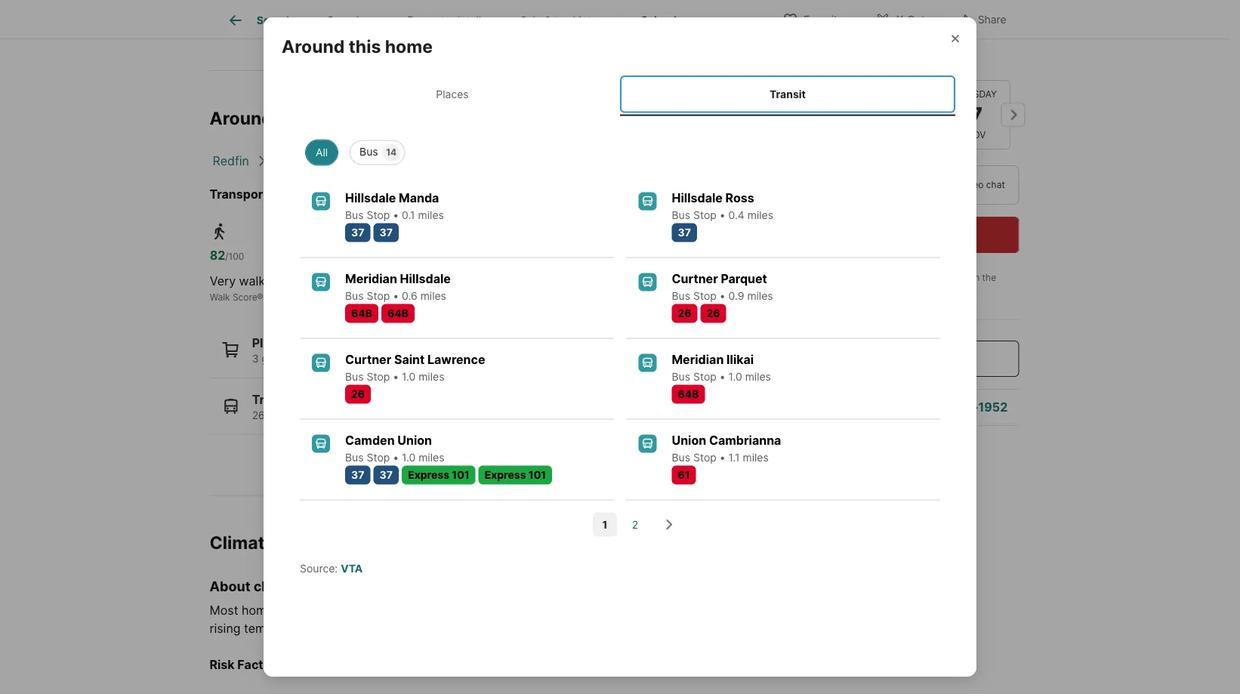 Task type: locate. For each thing, give the bounding box(es) containing it.
stop inside meridian ilikai bus stop • 1.0 miles 64b
[[693, 370, 717, 383]]

stop inside hillsdale manda bus stop • 0.1 miles
[[367, 209, 390, 222]]

stop for meridian ilikai
[[693, 370, 717, 383]]

bus inside hillsdale manda bus stop • 0.1 miles
[[345, 209, 364, 222]]

1 vertical spatial curtner
[[345, 352, 391, 367]]

0 horizontal spatial 101
[[391, 408, 407, 421]]

home up all
[[313, 107, 361, 128]]

0 vertical spatial risks
[[279, 532, 321, 553]]

due
[[723, 603, 744, 618]]

of
[[372, 603, 384, 618]]

• left the '0.4'
[[720, 209, 726, 222]]

0 vertical spatial curtner
[[672, 272, 718, 286]]

around this home down overview
[[282, 35, 433, 57]]

3 /100 from the left
[[535, 251, 554, 262]]

stop down camden
[[367, 451, 390, 464]]

• left the 0.9
[[720, 290, 726, 303]]

• inside hillsdale ross bus stop • 0.4 miles 37
[[720, 209, 726, 222]]

0 horizontal spatial this
[[277, 107, 309, 128]]

2 horizontal spatial 64b
[[678, 388, 699, 401]]

risks down source:
[[306, 578, 338, 595]]

• inside the curtner saint lawrence bus stop • 1.0 miles 26
[[393, 370, 399, 383]]

2 horizontal spatial 101
[[529, 469, 546, 482]]

transit inside transit 26, 27, 37, 61, 64b, express 101
[[252, 392, 293, 407]]

• inside meridian ilikai bus stop • 1.0 miles 64b
[[720, 370, 726, 383]]

places inside tab
[[436, 88, 469, 100]]

temperatures
[[244, 621, 321, 636]]

• inside hillsdale manda bus stop • 0.1 miles
[[393, 209, 399, 222]]

• for meridian hillsdale
[[393, 290, 399, 303]]

(408) 762-1952 link
[[913, 400, 1008, 415]]

0 vertical spatial bus image
[[639, 192, 657, 210]]

1 horizontal spatial union
[[672, 433, 706, 448]]

1 button
[[593, 513, 617, 537]]

around this home up california link
[[210, 107, 361, 128]]

transit up previous image
[[770, 88, 806, 100]]

by
[[615, 603, 629, 618]]

bus for camden union
[[345, 451, 364, 464]]

0 vertical spatial and
[[489, 603, 510, 618]]

1 vertical spatial 7
[[391, 352, 397, 365]]

26
[[678, 307, 692, 320], [707, 307, 720, 320], [351, 388, 365, 401]]

1 horizontal spatial score
[[401, 291, 426, 302]]

bus image
[[639, 192, 657, 210], [639, 354, 657, 372]]

climate up homes on the left of page
[[254, 578, 303, 595]]

® for transit
[[426, 291, 432, 302]]

1 vertical spatial tab list
[[282, 72, 959, 116]]

2 horizontal spatial transit
[[770, 88, 806, 100]]

stop left the 0.1
[[367, 209, 390, 222]]

union right camden
[[398, 433, 432, 448]]

• inside union cambrianna bus stop • 1.1 miles 61
[[720, 451, 726, 464]]

bus image for camden union
[[312, 435, 330, 453]]

bus inside meridian ilikai bus stop • 1.0 miles 64b
[[672, 370, 690, 383]]

county
[[421, 153, 462, 168]]

miles inside hillsdale ross bus stop • 0.4 miles 37
[[748, 209, 774, 222]]

1 horizontal spatial home
[[385, 35, 433, 57]]

score for walkable
[[233, 291, 257, 302]]

• left the '1.1'
[[720, 451, 726, 464]]

bus image for curtner parquet
[[639, 273, 657, 291]]

miles for hillsdale manda
[[418, 209, 444, 222]]

transit inside some transit transit score ®
[[369, 291, 399, 302]]

64b down 0.6
[[388, 307, 409, 320]]

bus inside camden union bus stop • 1.0 miles
[[345, 451, 364, 464]]

miles for curtner parquet
[[747, 290, 773, 303]]

miles for meridian hillsdale
[[420, 290, 446, 303]]

places inside places 3 groceries, 15 restaurants, 7 parks
[[252, 336, 291, 350]]

/100 inside 28 /100
[[385, 251, 404, 262]]

2 ® from the left
[[426, 291, 432, 302]]

miles inside union cambrianna bus stop • 1.1 miles 61
[[743, 451, 769, 464]]

7 left the parks
[[391, 352, 397, 365]]

stop inside the curtner saint lawrence bus stop • 1.0 miles 26
[[367, 370, 390, 383]]

score inside very walkable walk score ®
[[233, 291, 257, 302]]

transportation near 1757 hillsdale ave
[[210, 186, 437, 201]]

bus inside meridian hillsdale bus stop • 0.6 miles
[[345, 290, 364, 303]]

0 horizontal spatial score
[[233, 291, 257, 302]]

• inside meridian hillsdale bus stop • 0.6 miles
[[393, 290, 399, 303]]

list box
[[294, 134, 946, 165]]

64b,
[[322, 408, 345, 421]]

bus for meridian hillsdale
[[345, 290, 364, 303]]

history
[[573, 14, 607, 27]]

climate right by
[[633, 603, 674, 618]]

0 horizontal spatial and
[[324, 621, 345, 636]]

hillsdale ross bus stop • 0.4 miles 37
[[672, 191, 774, 239]]

bus inside curtner parquet bus stop • 0.9 miles
[[672, 290, 690, 303]]

express 101
[[408, 469, 470, 482], [485, 469, 546, 482]]

0 vertical spatial 7
[[969, 101, 982, 128]]

express inside transit 26, 27, 37, 61, 64b, express 101
[[348, 408, 388, 421]]

list box containing bus
[[294, 134, 946, 165]]

impacted
[[559, 603, 612, 618]]

64b up union cambrianna bus stop • 1.1 miles 61
[[678, 388, 699, 401]]

bus inside hillsdale ross bus stop • 0.4 miles 37
[[672, 209, 690, 222]]

1 horizontal spatial curtner
[[672, 272, 718, 286]]

1757
[[330, 186, 358, 201]]

0 vertical spatial 61
[[521, 248, 535, 263]]

bus image for meridian ilikai
[[639, 354, 657, 372]]

this down overview
[[349, 35, 381, 57]]

0 horizontal spatial transit
[[252, 392, 293, 407]]

1 vertical spatial transit
[[369, 291, 399, 302]]

2 union from the left
[[672, 433, 706, 448]]

this right tour at the top of page
[[850, 54, 882, 76]]

california link
[[273, 153, 327, 168]]

have
[[283, 603, 311, 618]]

1
[[603, 518, 608, 531]]

meridian inside meridian ilikai bus stop • 1.0 miles 64b
[[672, 352, 724, 367]]

redfin link
[[213, 153, 249, 168]]

® for walkable
[[257, 291, 263, 302]]

around up redfin
[[210, 107, 273, 128]]

and left may
[[489, 603, 510, 618]]

score right walk
[[233, 291, 257, 302]]

risk
[[348, 603, 369, 618]]

hillsdale left ross
[[672, 191, 723, 205]]

places up county
[[436, 88, 469, 100]]

0 vertical spatial around this home
[[282, 35, 433, 57]]

most
[[210, 603, 238, 618]]

hillsdale down santa
[[345, 191, 396, 205]]

search link
[[226, 11, 293, 29]]

• inside curtner parquet bus stop • 0.9 miles
[[720, 290, 726, 303]]

miles inside meridian hillsdale bus stop • 0.6 miles
[[420, 290, 446, 303]]

37
[[351, 226, 365, 239], [380, 226, 393, 239], [678, 226, 691, 239], [351, 469, 365, 482], [380, 469, 393, 482]]

1.0 inside camden union bus stop • 1.0 miles
[[402, 451, 416, 464]]

1 vertical spatial around
[[210, 107, 273, 128]]

schools tab
[[624, 2, 699, 39]]

meridian for meridian ilikai
[[672, 352, 724, 367]]

places tab
[[285, 76, 620, 113]]

1.0 inside the curtner saint lawrence bus stop • 1.0 miles 26
[[402, 370, 416, 383]]

overview
[[327, 14, 374, 27]]

bus image for meridian hillsdale
[[312, 273, 330, 291]]

1 horizontal spatial this
[[349, 35, 381, 57]]

2 bus image from the top
[[639, 354, 657, 372]]

1 horizontal spatial 61
[[678, 469, 690, 482]]

tour via video chat list box
[[783, 165, 1019, 205]]

1 /100 from the left
[[225, 251, 244, 262]]

hillsdale up the 0.1
[[361, 186, 412, 201]]

property
[[407, 14, 451, 27]]

this
[[349, 35, 381, 57], [850, 54, 882, 76], [277, 107, 309, 128]]

curtner
[[672, 272, 718, 286], [345, 352, 391, 367]]

miles inside camden union bus stop • 1.0 miles
[[419, 451, 445, 464]]

1 vertical spatial places
[[252, 336, 291, 350]]

curtner for curtner parquet
[[672, 272, 718, 286]]

0 horizontal spatial 26
[[351, 388, 365, 401]]

1 bus image from the top
[[639, 192, 657, 210]]

1 horizontal spatial ®
[[426, 291, 432, 302]]

curtner inside the curtner saint lawrence bus stop • 1.0 miles 26
[[345, 352, 391, 367]]

bus for hillsdale manda
[[345, 209, 364, 222]]

®
[[257, 291, 263, 302], [426, 291, 432, 302]]

2 score from the left
[[401, 291, 426, 302]]

santa clara county
[[351, 153, 462, 168]]

tab list
[[210, 0, 711, 39], [282, 72, 959, 116]]

1 union from the left
[[398, 433, 432, 448]]

37 down the 1757
[[351, 226, 365, 239]]

0 vertical spatial around
[[282, 35, 345, 57]]

0 horizontal spatial meridian
[[345, 272, 397, 286]]

0 vertical spatial climate
[[254, 578, 303, 595]]

• down camden
[[393, 451, 399, 464]]

7 up nov
[[969, 101, 982, 128]]

0 horizontal spatial around
[[210, 107, 273, 128]]

risks
[[279, 532, 321, 553], [306, 578, 338, 595]]

None button
[[792, 80, 861, 150], [942, 80, 1010, 150], [792, 80, 861, 150], [942, 80, 1010, 150]]

2 horizontal spatial /100
[[535, 251, 554, 262]]

score inside some transit transit score ®
[[401, 291, 426, 302]]

miles inside hillsdale manda bus stop • 0.1 miles
[[418, 209, 444, 222]]

source:
[[300, 562, 338, 575]]

union left cambrianna
[[672, 433, 706, 448]]

0 horizontal spatial ®
[[257, 291, 263, 302]]

/100 for 28
[[385, 251, 404, 262]]

union inside camden union bus stop • 1.0 miles
[[398, 433, 432, 448]]

stop inside meridian hillsdale bus stop • 0.6 miles
[[367, 290, 390, 303]]

0 horizontal spatial union
[[398, 433, 432, 448]]

1 vertical spatial meridian
[[672, 352, 724, 367]]

37,
[[288, 408, 302, 421]]

places for places 3 groceries, 15 restaurants, 7 parks
[[252, 336, 291, 350]]

0 horizontal spatial climate
[[254, 578, 303, 595]]

this up california link
[[277, 107, 309, 128]]

64b down some
[[351, 307, 372, 320]]

walk
[[210, 291, 230, 302]]

vta link
[[341, 562, 363, 575]]

61
[[521, 248, 535, 263], [678, 469, 690, 482]]

union inside union cambrianna bus stop • 1.1 miles 61
[[672, 433, 706, 448]]

1.0 inside meridian ilikai bus stop • 1.0 miles 64b
[[729, 370, 742, 383]]

•
[[393, 209, 399, 222], [720, 209, 726, 222], [393, 290, 399, 303], [720, 290, 726, 303], [393, 370, 399, 383], [720, 370, 726, 383], [393, 451, 399, 464], [720, 451, 726, 464]]

1 horizontal spatial 101
[[452, 469, 470, 482]]

transit up 27,
[[252, 392, 293, 407]]

option
[[783, 165, 893, 205]]

/100 inside 61 /100
[[535, 251, 554, 262]]

/100 inside 82 /100
[[225, 251, 244, 262]]

miles inside meridian ilikai bus stop • 1.0 miles 64b
[[745, 370, 771, 383]]

1 horizontal spatial climate
[[633, 603, 674, 618]]

to
[[748, 603, 759, 618]]

1 score from the left
[[233, 291, 257, 302]]

1 horizontal spatial express
[[408, 469, 449, 482]]

1 horizontal spatial 7
[[969, 101, 982, 128]]

0 vertical spatial places
[[436, 88, 469, 100]]

37 up 28 /100
[[380, 226, 393, 239]]

score down transit
[[401, 291, 426, 302]]

camden union bus stop • 1.0 miles
[[345, 433, 445, 464]]

stop inside curtner parquet bus stop • 0.9 miles
[[693, 290, 717, 303]]

0 horizontal spatial curtner
[[345, 352, 391, 367]]

• for curtner parquet
[[720, 290, 726, 303]]

1 horizontal spatial places
[[436, 88, 469, 100]]

bus image
[[312, 192, 330, 210], [312, 273, 330, 291], [639, 273, 657, 291], [312, 354, 330, 372], [312, 435, 330, 453], [639, 435, 657, 453]]

82 /100
[[210, 248, 244, 263]]

union
[[398, 433, 432, 448], [672, 433, 706, 448]]

home
[[385, 35, 433, 57], [886, 54, 934, 76], [313, 107, 361, 128]]

curtner saint lawrence bus stop • 1.0 miles 26
[[345, 352, 485, 401]]

0 horizontal spatial express
[[348, 408, 388, 421]]

chat
[[986, 179, 1005, 190]]

2 express 101 from the left
[[485, 469, 546, 482]]

stop left the '1.1'
[[693, 451, 717, 464]]

last
[[818, 286, 833, 297]]

santa
[[351, 153, 384, 168]]

tour
[[811, 54, 846, 76]]

saint
[[394, 352, 425, 367]]

/100 for 82
[[225, 251, 244, 262]]

1 horizontal spatial meridian
[[672, 352, 724, 367]]

bus inside union cambrianna bus stop • 1.1 miles 61
[[672, 451, 690, 464]]

previous image
[[777, 103, 801, 127]]

tax
[[555, 14, 570, 27]]

1 vertical spatial bus image
[[639, 354, 657, 372]]

risks up source:
[[279, 532, 321, 553]]

home down x-out
[[886, 54, 934, 76]]

natural
[[387, 603, 427, 618]]

® inside some transit transit score ®
[[426, 291, 432, 302]]

61 /100
[[521, 248, 554, 263]]

stop left the '0.4'
[[693, 209, 717, 222]]

be
[[541, 603, 555, 618]]

37 inside hillsdale ross bus stop • 0.4 miles 37
[[678, 226, 691, 239]]

30
[[836, 286, 847, 297]]

source: vta
[[300, 562, 363, 575]]

around
[[282, 35, 345, 57], [210, 107, 273, 128]]

miles inside curtner parquet bus stop • 0.9 miles
[[747, 290, 773, 303]]

meridian for meridian hillsdale
[[345, 272, 397, 286]]

101 inside transit 26, 27, 37, 61, 64b, express 101
[[391, 408, 407, 421]]

1 horizontal spatial express 101
[[485, 469, 546, 482]]

• left 0.6
[[393, 290, 399, 303]]

around down overview
[[282, 35, 345, 57]]

stop left the 0.9
[[693, 290, 717, 303]]

property details tab
[[391, 2, 504, 39]]

bus for curtner parquet
[[672, 290, 690, 303]]

0 vertical spatial tab list
[[210, 0, 711, 39]]

1 ® from the left
[[257, 291, 263, 302]]

0 horizontal spatial express 101
[[408, 469, 470, 482]]

stop up cambrianna
[[693, 370, 717, 383]]

1 vertical spatial climate
[[633, 603, 674, 618]]

climate risks
[[210, 532, 321, 553]]

• inside camden union bus stop • 1.0 miles
[[393, 451, 399, 464]]

clara
[[388, 153, 417, 168]]

stop for hillsdale manda
[[367, 209, 390, 222]]

some transit transit score ®
[[369, 274, 441, 302]]

7 inside places 3 groceries, 15 restaurants, 7 parks
[[391, 352, 397, 365]]

® inside very walkable walk score ®
[[257, 291, 263, 302]]

curtner inside curtner parquet bus stop • 0.9 miles
[[672, 272, 718, 286]]

stop inside union cambrianna bus stop • 1.1 miles 61
[[693, 451, 717, 464]]

37 down camden
[[351, 469, 365, 482]]

/100
[[225, 251, 244, 262], [385, 251, 404, 262], [535, 251, 554, 262]]

37 up curtner parquet bus stop • 0.9 miles
[[678, 226, 691, 239]]

0 horizontal spatial /100
[[225, 251, 244, 262]]

28
[[369, 248, 385, 263]]

1 horizontal spatial /100
[[385, 251, 404, 262]]

1 vertical spatial risks
[[306, 578, 338, 595]]

curtner left saint
[[345, 352, 391, 367]]

® down transit
[[426, 291, 432, 302]]

meridian inside meridian hillsdale bus stop • 0.6 miles
[[345, 272, 397, 286]]

26 inside the curtner saint lawrence bus stop • 1.0 miles 26
[[351, 388, 365, 401]]

stop inside camden union bus stop • 1.0 miles
[[367, 451, 390, 464]]

• up cambrianna
[[720, 370, 726, 383]]

• for camden union
[[393, 451, 399, 464]]

26,
[[252, 408, 268, 421]]

transit for transit 26, 27, 37, 61, 64b, express 101
[[252, 392, 293, 407]]

next image
[[1001, 103, 1025, 127]]

101
[[391, 408, 407, 421], [452, 469, 470, 482], [529, 469, 546, 482]]

0 horizontal spatial 61
[[521, 248, 535, 263]]

transit down some
[[369, 291, 399, 302]]

transit inside tab
[[770, 88, 806, 100]]

meridian left the ilikai
[[672, 352, 724, 367]]

stop down restaurants,
[[367, 370, 390, 383]]

lawrence
[[427, 352, 485, 367]]

all
[[316, 146, 328, 159]]

27,
[[271, 408, 285, 421]]

nov
[[966, 130, 986, 141]]

sale & tax history tab
[[504, 2, 624, 39]]

0 horizontal spatial places
[[252, 336, 291, 350]]

stop inside hillsdale ross bus stop • 0.4 miles 37
[[693, 209, 717, 222]]

7 inside tuesday 7 nov
[[969, 101, 982, 128]]

transit
[[770, 88, 806, 100], [369, 291, 399, 302], [252, 392, 293, 407]]

curtner left parquet
[[672, 272, 718, 286]]

sale & tax history
[[520, 14, 607, 27]]

places up groceries,
[[252, 336, 291, 350]]

hillsdale
[[361, 186, 412, 201], [345, 191, 396, 205], [672, 191, 723, 205], [400, 272, 451, 286]]

2 vertical spatial transit
[[252, 392, 293, 407]]

0 vertical spatial meridian
[[345, 272, 397, 286]]

meridian down 28
[[345, 272, 397, 286]]

0 vertical spatial transit
[[770, 88, 806, 100]]

• left the 0.1
[[393, 209, 399, 222]]

0 horizontal spatial 7
[[391, 352, 397, 365]]

stop down some
[[367, 290, 390, 303]]

walkable
[[239, 274, 289, 288]]

1 horizontal spatial transit
[[369, 291, 399, 302]]

1 horizontal spatial around
[[282, 35, 345, 57]]

hillsdale inside hillsdale ross bus stop • 0.4 miles 37
[[672, 191, 723, 205]]

home down 'property'
[[385, 35, 433, 57]]

meridian ilikai bus stop • 1.0 miles 64b
[[672, 352, 771, 401]]

and down some
[[324, 621, 345, 636]]

1 vertical spatial 61
[[678, 469, 690, 482]]

hillsdale up 0.6
[[400, 272, 451, 286]]

tab list containing places
[[282, 72, 959, 116]]

® down walkable
[[257, 291, 263, 302]]

miles for union cambrianna
[[743, 451, 769, 464]]

1 horizontal spatial and
[[489, 603, 510, 618]]

2 /100 from the left
[[385, 251, 404, 262]]

• down saint
[[393, 370, 399, 383]]



Task type: vqa. For each thing, say whether or not it's contained in the screenshot.
Update corresponding to Update types
no



Task type: describe. For each thing, give the bounding box(es) containing it.
2
[[632, 518, 638, 531]]

1.0 for meridian ilikai
[[729, 370, 742, 383]]

(408)
[[913, 400, 947, 415]]

groceries,
[[262, 352, 311, 365]]

near
[[301, 186, 328, 201]]

0.9
[[729, 290, 744, 303]]

climate inside 'most homes have some risk of natural disasters, and may be impacted by climate change due to rising temperatures and sea levels.'
[[633, 603, 674, 618]]

bus inside the curtner saint lawrence bus stop • 1.0 miles 26
[[345, 370, 364, 383]]

2 button
[[623, 513, 647, 537]]

property details
[[407, 14, 487, 27]]

around inside dialog
[[282, 35, 345, 57]]

tour
[[924, 179, 943, 190]]

parks
[[400, 352, 428, 365]]

manda
[[399, 191, 439, 205]]

hillsdale inside meridian hillsdale bus stop • 0.6 miles
[[400, 272, 451, 286]]

score for transit
[[401, 291, 426, 302]]

sunday 5
[[808, 89, 845, 128]]

14
[[386, 147, 397, 158]]

ave
[[415, 186, 437, 201]]

1 vertical spatial and
[[324, 621, 345, 636]]

• for union cambrianna
[[720, 451, 726, 464]]

around this home dialog
[[264, 17, 977, 677]]

go
[[783, 54, 807, 76]]

stop for union cambrianna
[[693, 451, 717, 464]]

search
[[257, 14, 293, 27]]

0 horizontal spatial home
[[313, 107, 361, 128]]

share button
[[944, 3, 1019, 34]]

transit tab
[[620, 76, 956, 113]]

about
[[210, 578, 251, 595]]

around this home element
[[282, 17, 451, 57]]

favorite button
[[770, 3, 857, 34]]

some
[[314, 603, 345, 618]]

transit for transit
[[770, 88, 806, 100]]

miles for camden union
[[419, 451, 445, 464]]

via
[[946, 179, 958, 190]]

tour via video chat
[[924, 179, 1005, 190]]

0.6
[[402, 290, 417, 303]]

stop for camden union
[[367, 451, 390, 464]]

risk factor
[[210, 657, 276, 672]]

bus image for union cambrianna
[[639, 435, 657, 453]]

in the last 30 days
[[818, 272, 999, 297]]

transportation
[[210, 186, 298, 201]]

2 horizontal spatial home
[[886, 54, 934, 76]]

28 /100
[[369, 248, 404, 263]]

• for hillsdale manda
[[393, 209, 399, 222]]

stop for meridian hillsdale
[[367, 290, 390, 303]]

0.1
[[402, 209, 415, 222]]

union cambrianna bus stop • 1.1 miles 61
[[672, 433, 781, 482]]

0 horizontal spatial 64b
[[351, 307, 372, 320]]

ross
[[726, 191, 754, 205]]

x-out
[[897, 13, 925, 26]]

bus image for hillsdale ross
[[639, 192, 657, 210]]

overview tab
[[310, 2, 391, 39]]

1.1
[[729, 451, 740, 464]]

&
[[545, 14, 552, 27]]

sale
[[520, 14, 542, 27]]

very walkable walk score ®
[[210, 274, 289, 302]]

2 horizontal spatial this
[[850, 54, 882, 76]]

stop for hillsdale ross
[[693, 209, 717, 222]]

levels.
[[372, 621, 408, 636]]

1 horizontal spatial 64b
[[388, 307, 409, 320]]

• for meridian ilikai
[[720, 370, 726, 383]]

about climate risks
[[210, 578, 338, 595]]

15
[[314, 352, 326, 365]]

this inside dialog
[[349, 35, 381, 57]]

meridian hillsdale bus stop • 0.6 miles
[[345, 272, 451, 303]]

0.4
[[729, 209, 745, 222]]

miles for meridian ilikai
[[745, 370, 771, 383]]

(408) 762-1952
[[913, 400, 1008, 415]]

1 horizontal spatial 26
[[678, 307, 692, 320]]

miles inside the curtner saint lawrence bus stop • 1.0 miles 26
[[419, 370, 445, 383]]

1952
[[979, 400, 1008, 415]]

camden
[[345, 433, 395, 448]]

favorite
[[804, 13, 844, 26]]

6 button
[[867, 80, 936, 150]]

1 express 101 from the left
[[408, 469, 470, 482]]

bus for union cambrianna
[[672, 451, 690, 464]]

64b inside meridian ilikai bus stop • 1.0 miles 64b
[[678, 388, 699, 401]]

stop for curtner parquet
[[693, 290, 717, 303]]

61,
[[305, 408, 319, 421]]

hillsdale manda bus stop • 0.1 miles
[[345, 191, 444, 222]]

parquet
[[721, 272, 767, 286]]

home inside dialog
[[385, 35, 433, 57]]

video
[[960, 179, 984, 190]]

ilikai
[[727, 352, 754, 367]]

6
[[894, 101, 908, 128]]

may
[[513, 603, 537, 618]]

82
[[210, 248, 225, 263]]

schools
[[641, 14, 683, 27]]

curtner parquet bus stop • 0.9 miles
[[672, 272, 773, 303]]

california
[[273, 153, 327, 168]]

bus image for curtner saint lawrence
[[312, 354, 330, 372]]

37 down camden union bus stop • 1.0 miles
[[380, 469, 393, 482]]

tab list inside around this home dialog
[[282, 72, 959, 116]]

transit 26, 27, 37, 61, 64b, express 101
[[252, 392, 407, 421]]

1 vertical spatial around this home
[[210, 107, 361, 128]]

places 3 groceries, 15 restaurants, 7 parks
[[252, 336, 428, 365]]

hillsdale inside hillsdale manda bus stop • 0.1 miles
[[345, 191, 396, 205]]

risk
[[210, 657, 235, 672]]

bus image for hillsdale manda
[[312, 192, 330, 210]]

vta
[[341, 562, 363, 575]]

x-out button
[[863, 3, 938, 34]]

the
[[982, 272, 996, 283]]

bus inside list box
[[360, 145, 378, 158]]

61 inside union cambrianna bus stop • 1.1 miles 61
[[678, 469, 690, 482]]

tuesday
[[955, 89, 997, 100]]

5
[[819, 101, 833, 128]]

homes
[[242, 603, 280, 618]]

2 horizontal spatial express
[[485, 469, 526, 482]]

/100 for 61
[[535, 251, 554, 262]]

miles for hillsdale ross
[[748, 209, 774, 222]]

redfin
[[213, 153, 249, 168]]

curtner for curtner saint lawrence
[[345, 352, 391, 367]]

around this home inside dialog
[[282, 35, 433, 57]]

bus for meridian ilikai
[[672, 370, 690, 383]]

tab list containing search
[[210, 0, 711, 39]]

transit
[[405, 274, 441, 288]]

some
[[369, 274, 402, 288]]

1.0 for camden union
[[402, 451, 416, 464]]

3
[[252, 352, 259, 365]]

762-
[[950, 400, 979, 415]]

bus for hillsdale ross
[[672, 209, 690, 222]]

list box inside around this home dialog
[[294, 134, 946, 165]]

share
[[978, 13, 1007, 26]]

2 horizontal spatial 26
[[707, 307, 720, 320]]

tuesday 7 nov
[[955, 89, 997, 141]]

places for places
[[436, 88, 469, 100]]

• for hillsdale ross
[[720, 209, 726, 222]]



